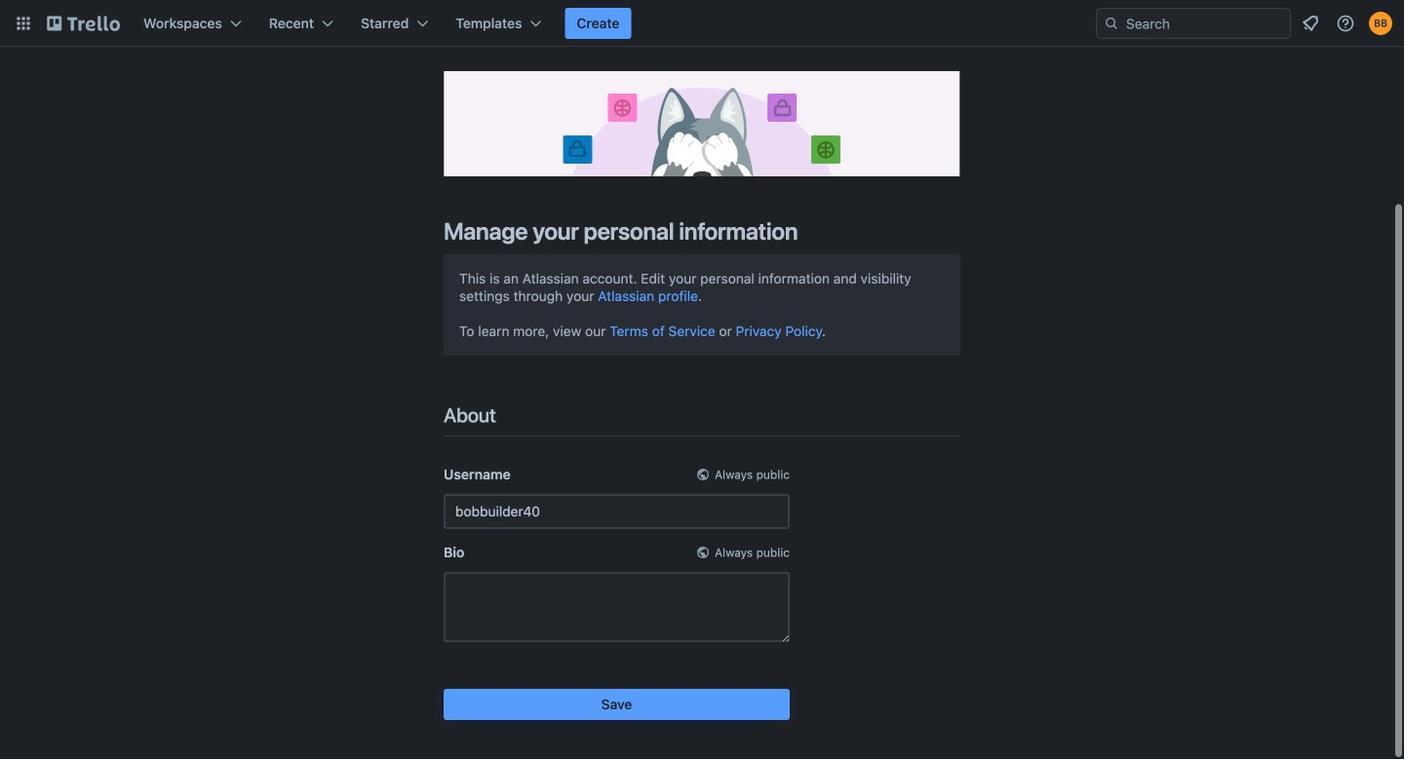 Task type: locate. For each thing, give the bounding box(es) containing it.
Search field
[[1120, 10, 1291, 37]]

None text field
[[444, 494, 790, 530]]

open information menu image
[[1337, 14, 1356, 33]]

back to home image
[[47, 8, 120, 39]]

search image
[[1104, 16, 1120, 31]]

0 notifications image
[[1299, 12, 1323, 35]]

primary element
[[0, 0, 1405, 47]]

None text field
[[444, 572, 790, 643]]



Task type: vqa. For each thing, say whether or not it's contained in the screenshot.
0 Notifications image on the right of page
yes



Task type: describe. For each thing, give the bounding box(es) containing it.
bob builder (bobbuilder40) image
[[1370, 12, 1393, 35]]



